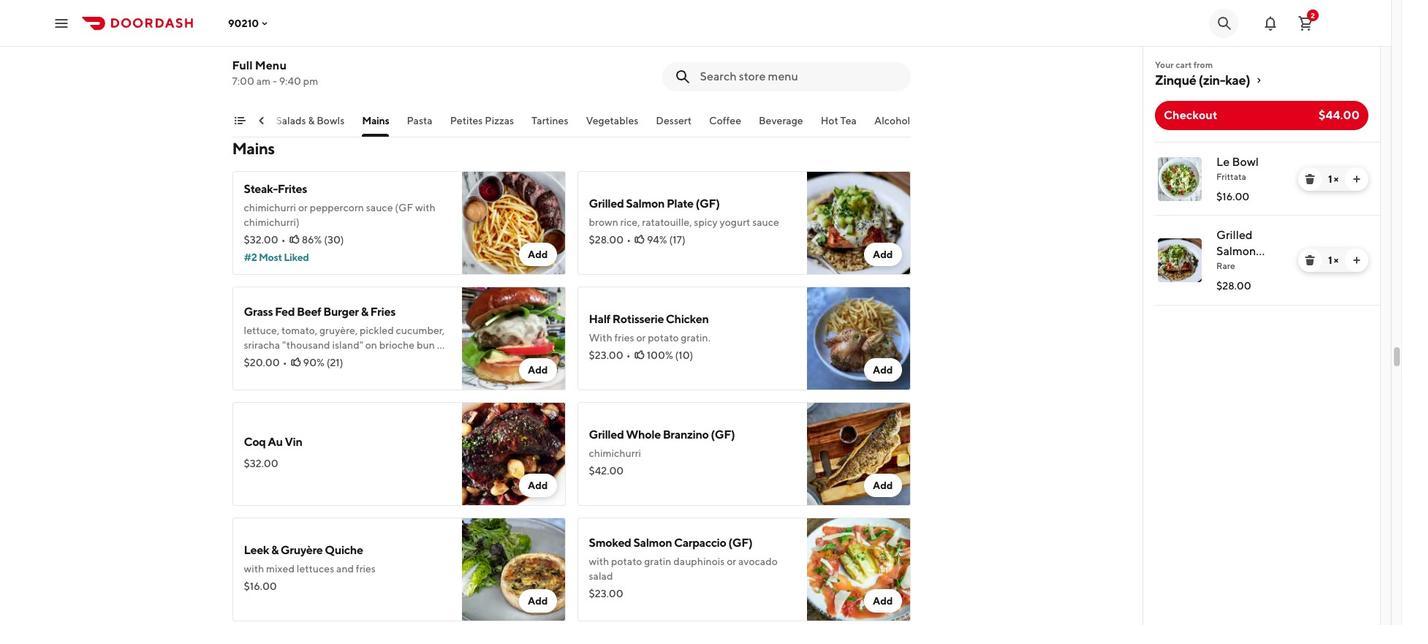 Task type: locate. For each thing, give the bounding box(es) containing it.
& left fries
[[361, 305, 368, 319]]

$32.00 up most
[[244, 234, 278, 246]]

or down rotisserie
[[636, 332, 646, 344]]

1 × from the top
[[1334, 173, 1339, 185]]

list
[[1143, 142, 1380, 306]]

2 1 from the top
[[1328, 254, 1332, 266]]

$32.00
[[244, 234, 278, 246], [244, 458, 278, 469]]

0 horizontal spatial mains
[[232, 139, 275, 158]]

0 vertical spatial plate
[[667, 197, 694, 211]]

•
[[281, 234, 286, 246], [627, 234, 631, 246], [626, 349, 631, 361], [283, 357, 287, 368]]

sriracha
[[244, 339, 280, 351]]

$23.00 down with at the left bottom of the page
[[589, 349, 623, 361]]

1 vertical spatial $23.00
[[589, 588, 623, 600]]

plate for grilled salmon plate (gf)
[[1217, 260, 1244, 274]]

grilled up brown
[[589, 197, 624, 211]]

(gf)
[[696, 197, 720, 211], [1247, 260, 1272, 274], [711, 428, 735, 442], [728, 536, 753, 550]]

potato down smoked at left bottom
[[611, 556, 642, 567]]

0 vertical spatial chimichurri
[[244, 202, 296, 213]]

• for grass fed beef burger & fries
[[283, 357, 287, 368]]

or inside the steak-frites chimichurri or peppercorn sauce (gf with chimichurri)
[[298, 202, 308, 213]]

quiche
[[325, 543, 363, 557]]

bowls
[[317, 115, 345, 126]]

& inside leek & gruyère quiche with mixed lettuces and fries $16.00
[[271, 543, 279, 557]]

0 vertical spatial sauce
[[366, 202, 393, 213]]

salmon inside smoked salmon carpaccio (gf) with potato gratin dauphinois or avocado salad $23.00
[[633, 536, 672, 550]]

"thousand
[[282, 339, 330, 351]]

with for smoked salmon carpaccio (gf)
[[589, 556, 609, 567]]

$20.00 •
[[244, 357, 287, 368]]

tomato, down salad
[[269, 38, 305, 50]]

0 vertical spatial fries
[[614, 332, 634, 344]]

1 horizontal spatial mains
[[362, 115, 389, 126]]

half rotisserie chicken image
[[807, 287, 911, 390]]

with up salad
[[589, 556, 609, 567]]

1 $32.00 from the top
[[244, 234, 278, 246]]

list containing le bowl
[[1143, 142, 1380, 306]]

• for grilled salmon plate (gf)
[[627, 234, 631, 246]]

1 vertical spatial chimichurri
[[589, 447, 641, 459]]

grilled inside grilled salmon plate (gf)
[[1217, 228, 1253, 242]]

grilled inside the grilled salmon plate (gf) brown rice, ratatouille, spicy yogurt sauce
[[589, 197, 624, 211]]

with
[[415, 202, 436, 213], [589, 556, 609, 567], [244, 563, 264, 575]]

add button for grilled whole branzino (gf)
[[864, 474, 902, 497]]

1 vertical spatial salmon
[[1217, 244, 1256, 258]]

or inside smoked salmon carpaccio (gf) with potato gratin dauphinois or avocado salad $23.00
[[727, 556, 736, 567]]

open menu image
[[53, 14, 70, 32]]

0 vertical spatial grilled
[[589, 197, 624, 211]]

1 vertical spatial fries
[[356, 563, 376, 575]]

(v,
[[319, 18, 333, 32]]

& inside the grass fed beef burger & fries lettuce, tomato, gruyère, pickled cucumber, sriracha "thousand island" on brioche bun or in a bowl
[[361, 305, 368, 319]]

tomato, up "thousand
[[282, 325, 317, 336]]

cart
[[1176, 59, 1192, 70]]

2 vertical spatial $16.00
[[244, 580, 277, 592]]

0 horizontal spatial chimichurri
[[244, 202, 296, 213]]

hot tea button
[[821, 113, 857, 137]]

1 vertical spatial potato
[[611, 556, 642, 567]]

add for coq au vin
[[528, 480, 548, 491]]

1 horizontal spatial grilled salmon plate (gf) image
[[1158, 238, 1202, 282]]

chimichurri
[[244, 202, 296, 213], [589, 447, 641, 459]]

grilled up the rare
[[1217, 228, 1253, 242]]

chimichurri up chimichurri)
[[244, 202, 296, 213]]

or down frites on the left top of page
[[298, 202, 308, 213]]

add button for smoked salmon carpaccio (gf)
[[864, 589, 902, 613]]

grass fed beef burger & fries lettuce, tomato, gruyère, pickled cucumber, sriracha "thousand island" on brioche bun or in a bowl
[[244, 305, 446, 366]]

-
[[273, 75, 277, 87]]

1 1 × from the top
[[1328, 173, 1339, 185]]

&
[[308, 115, 315, 126], [361, 305, 368, 319], [271, 543, 279, 557]]

1 vertical spatial ×
[[1334, 254, 1339, 266]]

2 vertical spatial salmon
[[633, 536, 672, 550]]

2 vertical spatial grilled
[[589, 428, 624, 442]]

& left 'bowls'
[[308, 115, 315, 126]]

1 vertical spatial grilled
[[1217, 228, 1253, 242]]

remove item from cart image
[[1304, 173, 1316, 185]]

1 vertical spatial &
[[361, 305, 368, 319]]

with right (gf
[[415, 202, 436, 213]]

fed
[[275, 305, 295, 319]]

beef
[[297, 305, 321, 319]]

pickled
[[360, 325, 394, 336]]

0 horizontal spatial sauce
[[366, 202, 393, 213]]

yogurt
[[720, 216, 750, 228]]

1 horizontal spatial with
[[415, 202, 436, 213]]

sauce right yogurt
[[752, 216, 779, 228]]

0 vertical spatial mains
[[362, 115, 389, 126]]

scroll menu navigation left image
[[256, 115, 267, 126]]

potato
[[648, 332, 679, 344], [611, 556, 642, 567]]

1 × right remove item from cart image
[[1328, 173, 1339, 185]]

(gf) up avocado
[[728, 536, 753, 550]]

add button for steak-frites
[[519, 243, 557, 266]]

with
[[589, 332, 612, 344]]

$32.00 down coq
[[244, 458, 278, 469]]

0 vertical spatial tomato,
[[269, 38, 305, 50]]

1 × for le bowl
[[1328, 173, 1339, 185]]

2 horizontal spatial with
[[589, 556, 609, 567]]

or right bun
[[437, 339, 446, 351]]

rare
[[1217, 260, 1235, 271]]

whole
[[626, 428, 661, 442]]

add for leek & gruyère quiche
[[528, 595, 548, 607]]

0 vertical spatial 1 ×
[[1328, 173, 1339, 185]]

(gf) inside the grilled salmon plate (gf) brown rice, ratatouille, spicy yogurt sauce
[[696, 197, 720, 211]]

steak-frites chimichurri or peppercorn sauce (gf with chimichurri)
[[244, 182, 436, 228]]

chimichurri up $42.00
[[589, 447, 641, 459]]

fries right the and
[[356, 563, 376, 575]]

plate inside the grilled salmon plate (gf) brown rice, ratatouille, spicy yogurt sauce
[[667, 197, 694, 211]]

steak-
[[244, 182, 278, 196]]

salad
[[289, 18, 317, 32]]

with inside leek & gruyère quiche with mixed lettuces and fries $16.00
[[244, 563, 264, 575]]

(gf) inside smoked salmon carpaccio (gf) with potato gratin dauphinois or avocado salad $23.00
[[728, 536, 753, 550]]

1 horizontal spatial chimichurri
[[589, 447, 641, 459]]

sauce left (gf
[[366, 202, 393, 213]]

$32.00 for $32.00 •
[[244, 234, 278, 246]]

tartines
[[532, 115, 568, 126]]

or
[[298, 202, 308, 213], [636, 332, 646, 344], [437, 339, 446, 351], [727, 556, 736, 567]]

mains down scroll menu navigation left icon
[[232, 139, 275, 158]]

caprese salad (v, gf) image
[[462, 0, 566, 97]]

add button for coq au vin
[[519, 474, 557, 497]]

1 vertical spatial tomato,
[[282, 325, 317, 336]]

• for steak-frites
[[281, 234, 286, 246]]

(21)
[[327, 357, 343, 368]]

leek & gruyère quiche image
[[462, 518, 566, 621]]

half rotisserie chicken with fries or potato gratin.
[[589, 312, 711, 344]]

1 for grilled salmon plate (gf)
[[1328, 254, 1332, 266]]

salmon
[[626, 197, 665, 211], [1217, 244, 1256, 258], [633, 536, 672, 550]]

plate for grilled salmon plate (gf) brown rice, ratatouille, spicy yogurt sauce
[[667, 197, 694, 211]]

× left add one to cart image
[[1334, 173, 1339, 185]]

0 vertical spatial $28.00
[[589, 234, 624, 246]]

1 horizontal spatial &
[[308, 115, 315, 126]]

9:40
[[279, 75, 301, 87]]

add button for grass fed beef burger & fries
[[519, 358, 557, 382]]

$16.00 down mixed
[[244, 580, 277, 592]]

sauce inside the grilled salmon plate (gf) brown rice, ratatouille, spicy yogurt sauce
[[752, 216, 779, 228]]

tea
[[840, 115, 857, 126]]

2 1 × from the top
[[1328, 254, 1339, 266]]

spicy
[[694, 216, 718, 228]]

2 items, open order cart image
[[1297, 14, 1315, 32]]

kae)
[[1225, 72, 1250, 88]]

1 vertical spatial mains
[[232, 139, 275, 158]]

grilled salmon plate (gf) image
[[807, 171, 911, 275], [1158, 238, 1202, 282]]

$23.00 inside smoked salmon carpaccio (gf) with potato gratin dauphinois or avocado salad $23.00
[[589, 588, 623, 600]]

grass
[[244, 305, 273, 319]]

salmon inside the grilled salmon plate (gf) brown rice, ratatouille, spicy yogurt sauce
[[626, 197, 665, 211]]

(gf) inside grilled whole branzino (gf) chimichurri $42.00
[[711, 428, 735, 442]]

with down leek
[[244, 563, 264, 575]]

(gf) right branzino
[[711, 428, 735, 442]]

with inside smoked salmon carpaccio (gf) with potato gratin dauphinois or avocado salad $23.00
[[589, 556, 609, 567]]

0 horizontal spatial with
[[244, 563, 264, 575]]

2 × from the top
[[1334, 254, 1339, 266]]

1 vertical spatial $16.00
[[1217, 191, 1250, 203]]

(gf) up spicy at top
[[696, 197, 720, 211]]

half
[[589, 312, 610, 326]]

• down rice,
[[627, 234, 631, 246]]

dauphinois
[[674, 556, 725, 567]]

coq au vin image
[[462, 402, 566, 506]]

plate
[[667, 197, 694, 211], [1217, 260, 1244, 274]]

1 $23.00 from the top
[[589, 349, 623, 361]]

pizzas
[[485, 115, 514, 126]]

• right $20.00
[[283, 357, 287, 368]]

1 vertical spatial sauce
[[752, 216, 779, 228]]

1 right remove item from cart image
[[1328, 173, 1332, 185]]

zinqué (zin-kae) link
[[1155, 72, 1369, 89]]

$28.00 down the rare
[[1217, 280, 1251, 292]]

petites pizzas
[[450, 115, 514, 126]]

or left avocado
[[727, 556, 736, 567]]

$28.00 down brown
[[589, 234, 624, 246]]

tomato, inside caprese salad (v, gf) fresh tomato, mozzarella, basil $16.00
[[269, 38, 305, 50]]

$16.00
[[244, 56, 277, 67], [1217, 191, 1250, 203], [244, 580, 277, 592]]

0 vertical spatial salmon
[[626, 197, 665, 211]]

× left add one to cart icon
[[1334, 254, 1339, 266]]

2 $32.00 from the top
[[244, 458, 278, 469]]

0 horizontal spatial plate
[[667, 197, 694, 211]]

1 horizontal spatial fries
[[614, 332, 634, 344]]

$44.00
[[1319, 108, 1360, 122]]

mains left pasta at the left top
[[362, 115, 389, 126]]

lettuce,
[[244, 325, 279, 336]]

90210 button
[[228, 17, 271, 29]]

fresh
[[244, 38, 267, 50]]

2 horizontal spatial &
[[361, 305, 368, 319]]

mains
[[362, 115, 389, 126], [232, 139, 275, 158]]

$16.00 down fresh
[[244, 56, 277, 67]]

on
[[365, 339, 377, 351]]

& right leek
[[271, 543, 279, 557]]

$16.00 down frittata
[[1217, 191, 1250, 203]]

0 vertical spatial potato
[[648, 332, 679, 344]]

(gf) for grilled salmon plate (gf)
[[1247, 260, 1272, 274]]

1 vertical spatial $28.00
[[1217, 280, 1251, 292]]

fries
[[614, 332, 634, 344], [356, 563, 376, 575]]

0 vertical spatial $23.00
[[589, 349, 623, 361]]

1 right remove item from cart icon
[[1328, 254, 1332, 266]]

1 × for grilled salmon plate (gf)
[[1328, 254, 1339, 266]]

$23.00 down salad
[[589, 588, 623, 600]]

(gf) right the rare
[[1247, 260, 1272, 274]]

1 for le bowl
[[1328, 173, 1332, 185]]

grilled for grilled whole branzino (gf) chimichurri $42.00
[[589, 428, 624, 442]]

0 vertical spatial &
[[308, 115, 315, 126]]

most
[[259, 252, 282, 263]]

0 vertical spatial $16.00
[[244, 56, 277, 67]]

grilled inside grilled whole branzino (gf) chimichurri $42.00
[[589, 428, 624, 442]]

(10)
[[675, 349, 693, 361]]

burger
[[323, 305, 359, 319]]

salmon up the gratin
[[633, 536, 672, 550]]

7:00
[[232, 75, 254, 87]]

sauce
[[366, 202, 393, 213], [752, 216, 779, 228]]

2 $23.00 from the top
[[589, 588, 623, 600]]

zinqué (zin-kae)
[[1155, 72, 1250, 88]]

0 vertical spatial ×
[[1334, 173, 1339, 185]]

rotisserie
[[613, 312, 664, 326]]

$32.00 for $32.00
[[244, 458, 278, 469]]

1 vertical spatial $32.00
[[244, 458, 278, 469]]

0 vertical spatial $32.00
[[244, 234, 278, 246]]

salmon up the rare
[[1217, 244, 1256, 258]]

2
[[1311, 11, 1315, 19]]

1 × right remove item from cart icon
[[1328, 254, 1339, 266]]

add for steak-frites
[[528, 249, 548, 260]]

grass fed beef burger & fries image
[[462, 287, 566, 390]]

coffee
[[709, 115, 741, 126]]

grilled up $42.00
[[589, 428, 624, 442]]

steak frites image
[[462, 171, 566, 275]]

1 horizontal spatial potato
[[648, 332, 679, 344]]

0 horizontal spatial &
[[271, 543, 279, 557]]

grilled
[[589, 197, 624, 211], [1217, 228, 1253, 242], [589, 428, 624, 442]]

salmon inside grilled salmon plate (gf)
[[1217, 244, 1256, 258]]

• left 100%
[[626, 349, 631, 361]]

caprese salad (v, gf) fresh tomato, mozzarella, basil $16.00
[[244, 18, 383, 67]]

(gf) inside grilled salmon plate (gf)
[[1247, 260, 1272, 274]]

0 vertical spatial 1
[[1328, 173, 1332, 185]]

from
[[1194, 59, 1213, 70]]

1 vertical spatial 1
[[1328, 254, 1332, 266]]

100%
[[647, 349, 673, 361]]

2 vertical spatial &
[[271, 543, 279, 557]]

0 horizontal spatial potato
[[611, 556, 642, 567]]

1 horizontal spatial $28.00
[[1217, 280, 1251, 292]]

1 vertical spatial plate
[[1217, 260, 1244, 274]]

cucumber,
[[396, 325, 445, 336]]

and
[[336, 563, 354, 575]]

Item Search search field
[[700, 69, 899, 85]]

add button for grilled salmon plate (gf)
[[864, 243, 902, 266]]

plate inside grilled salmon plate (gf)
[[1217, 260, 1244, 274]]

grilled salmon plate (gf) image inside list
[[1158, 238, 1202, 282]]

fries up $23.00 •
[[614, 332, 634, 344]]

1 horizontal spatial plate
[[1217, 260, 1244, 274]]

add for smoked salmon carpaccio (gf)
[[873, 595, 893, 607]]

potato up 100%
[[648, 332, 679, 344]]

1 vertical spatial 1 ×
[[1328, 254, 1339, 266]]

0 horizontal spatial $28.00
[[589, 234, 624, 246]]

• up #2 most liked
[[281, 234, 286, 246]]

0 horizontal spatial fries
[[356, 563, 376, 575]]

1 1 from the top
[[1328, 173, 1332, 185]]

& inside button
[[308, 115, 315, 126]]

86%
[[302, 234, 322, 246]]

salmon for smoked salmon carpaccio (gf) with potato gratin dauphinois or avocado salad $23.00
[[633, 536, 672, 550]]

1 horizontal spatial sauce
[[752, 216, 779, 228]]

salmon up rice,
[[626, 197, 665, 211]]



Task type: vqa. For each thing, say whether or not it's contained in the screenshot.


Task type: describe. For each thing, give the bounding box(es) containing it.
tartines button
[[532, 113, 568, 137]]

chimichurri)
[[244, 216, 300, 228]]

frittata
[[1217, 171, 1246, 182]]

vin
[[285, 435, 302, 449]]

grilled whole branzino (gf) chimichurri $42.00
[[589, 428, 735, 477]]

$16.00 inside leek & gruyère quiche with mixed lettuces and fries $16.00
[[244, 580, 277, 592]]

smoked salmon carpaccio (gf) image
[[807, 518, 911, 621]]

grilled salmon plate (gf)
[[1217, 228, 1272, 274]]

add button for leek & gruyère quiche
[[519, 589, 557, 613]]

$16.00 inside caprese salad (v, gf) fresh tomato, mozzarella, basil $16.00
[[244, 56, 277, 67]]

dessert
[[656, 115, 692, 126]]

× for grilled salmon plate (gf)
[[1334, 254, 1339, 266]]

add one to cart image
[[1351, 173, 1363, 185]]

alcohol
[[874, 115, 910, 126]]

90210
[[228, 17, 259, 29]]

notification bell image
[[1262, 14, 1279, 32]]

show menu categories image
[[234, 115, 245, 126]]

vegetables
[[586, 115, 638, 126]]

(gf) for grilled salmon plate (gf) brown rice, ratatouille, spicy yogurt sauce
[[696, 197, 720, 211]]

chimichurri inside grilled whole branzino (gf) chimichurri $42.00
[[589, 447, 641, 459]]

fries
[[370, 305, 396, 319]]

au
[[268, 435, 283, 449]]

$32.00 •
[[244, 234, 286, 246]]

salmon for grilled salmon plate (gf)
[[1217, 244, 1256, 258]]

mozzarella,
[[307, 38, 359, 50]]

94%
[[647, 234, 667, 246]]

#2 most liked
[[244, 252, 309, 263]]

2 button
[[1291, 8, 1320, 38]]

salmon for grilled salmon plate (gf) brown rice, ratatouille, spicy yogurt sauce
[[626, 197, 665, 211]]

remove item from cart image
[[1304, 254, 1316, 266]]

#2
[[244, 252, 257, 263]]

grilled whole branzino (gf) image
[[807, 402, 911, 506]]

branzino
[[663, 428, 709, 442]]

with inside the steak-frites chimichurri or peppercorn sauce (gf with chimichurri)
[[415, 202, 436, 213]]

add button for half rotisserie chicken
[[864, 358, 902, 382]]

salad
[[589, 570, 613, 582]]

$20.00
[[244, 357, 280, 368]]

leek
[[244, 543, 269, 557]]

coq
[[244, 435, 266, 449]]

in
[[244, 354, 252, 366]]

grilled salmon plate (gf) brown rice, ratatouille, spicy yogurt sauce
[[589, 197, 779, 228]]

mixed
[[266, 563, 295, 575]]

& for gruyère
[[271, 543, 279, 557]]

bowl
[[1232, 155, 1259, 169]]

add one to cart image
[[1351, 254, 1363, 266]]

• for half rotisserie chicken
[[626, 349, 631, 361]]

bun
[[417, 339, 435, 351]]

100% (10)
[[647, 349, 693, 361]]

le
[[1217, 155, 1230, 169]]

gruyère
[[281, 543, 323, 557]]

potato inside half rotisserie chicken with fries or potato gratin.
[[648, 332, 679, 344]]

salads & bowls
[[276, 115, 345, 126]]

liked
[[284, 252, 309, 263]]

(17)
[[669, 234, 686, 246]]

a
[[254, 354, 260, 366]]

add for grilled whole branzino (gf)
[[873, 480, 893, 491]]

gratin.
[[681, 332, 711, 344]]

beverage
[[759, 115, 803, 126]]

coffee button
[[709, 113, 741, 137]]

bowl
[[262, 354, 284, 366]]

(gf
[[395, 202, 413, 213]]

fries inside half rotisserie chicken with fries or potato gratin.
[[614, 332, 634, 344]]

sauce inside the steak-frites chimichurri or peppercorn sauce (gf with chimichurri)
[[366, 202, 393, 213]]

dessert button
[[656, 113, 692, 137]]

86% (30)
[[302, 234, 344, 246]]

alcohol button
[[874, 113, 910, 137]]

beverage button
[[759, 113, 803, 137]]

am
[[256, 75, 271, 87]]

your cart from
[[1155, 59, 1213, 70]]

chimichurri inside the steak-frites chimichurri or peppercorn sauce (gf with chimichurri)
[[244, 202, 296, 213]]

menu
[[255, 58, 287, 72]]

grilled for grilled salmon plate (gf) brown rice, ratatouille, spicy yogurt sauce
[[589, 197, 624, 211]]

90%
[[303, 357, 325, 368]]

zinqué
[[1155, 72, 1196, 88]]

with for leek & gruyère quiche
[[244, 563, 264, 575]]

add for grass fed beef burger & fries
[[528, 364, 548, 376]]

$28.00 for $28.00
[[1217, 280, 1251, 292]]

tomato, inside the grass fed beef burger & fries lettuce, tomato, gruyère, pickled cucumber, sriracha "thousand island" on brioche bun or in a bowl
[[282, 325, 317, 336]]

le bowl image
[[1158, 157, 1202, 201]]

full
[[232, 58, 253, 72]]

smoked salmon carpaccio (gf) with potato gratin dauphinois or avocado salad $23.00
[[589, 536, 778, 600]]

(gf) for smoked salmon carpaccio (gf) with potato gratin dauphinois or avocado salad $23.00
[[728, 536, 753, 550]]

salads
[[276, 115, 306, 126]]

$28.00 •
[[589, 234, 631, 246]]

lettuces
[[297, 563, 334, 575]]

add for grilled salmon plate (gf)
[[873, 249, 893, 260]]

brioche
[[379, 339, 415, 351]]

brown
[[589, 216, 618, 228]]

vegetables button
[[586, 113, 638, 137]]

(gf) for grilled whole branzino (gf) chimichurri $42.00
[[711, 428, 735, 442]]

or inside half rotisserie chicken with fries or potato gratin.
[[636, 332, 646, 344]]

gruyère,
[[319, 325, 358, 336]]

island"
[[332, 339, 363, 351]]

0 horizontal spatial grilled salmon plate (gf) image
[[807, 171, 911, 275]]

× for le bowl
[[1334, 173, 1339, 185]]

90% (21)
[[303, 357, 343, 368]]

grilled for grilled salmon plate (gf)
[[1217, 228, 1253, 242]]

94% (17)
[[647, 234, 686, 246]]

or inside the grass fed beef burger & fries lettuce, tomato, gruyère, pickled cucumber, sriracha "thousand island" on brioche bun or in a bowl
[[437, 339, 446, 351]]

potato inside smoked salmon carpaccio (gf) with potato gratin dauphinois or avocado salad $23.00
[[611, 556, 642, 567]]

carpaccio
[[674, 536, 726, 550]]

add for half rotisserie chicken
[[873, 364, 893, 376]]

pm
[[303, 75, 318, 87]]

$28.00 for $28.00 •
[[589, 234, 624, 246]]

pasta button
[[407, 113, 433, 137]]

fries inside leek & gruyère quiche with mixed lettuces and fries $16.00
[[356, 563, 376, 575]]

ratatouille,
[[642, 216, 692, 228]]

leek & gruyère quiche with mixed lettuces and fries $16.00
[[244, 543, 376, 592]]

checkout
[[1164, 108, 1218, 122]]

gratin
[[644, 556, 672, 567]]

smoked
[[589, 536, 631, 550]]

hot
[[821, 115, 838, 126]]

& for bowls
[[308, 115, 315, 126]]



